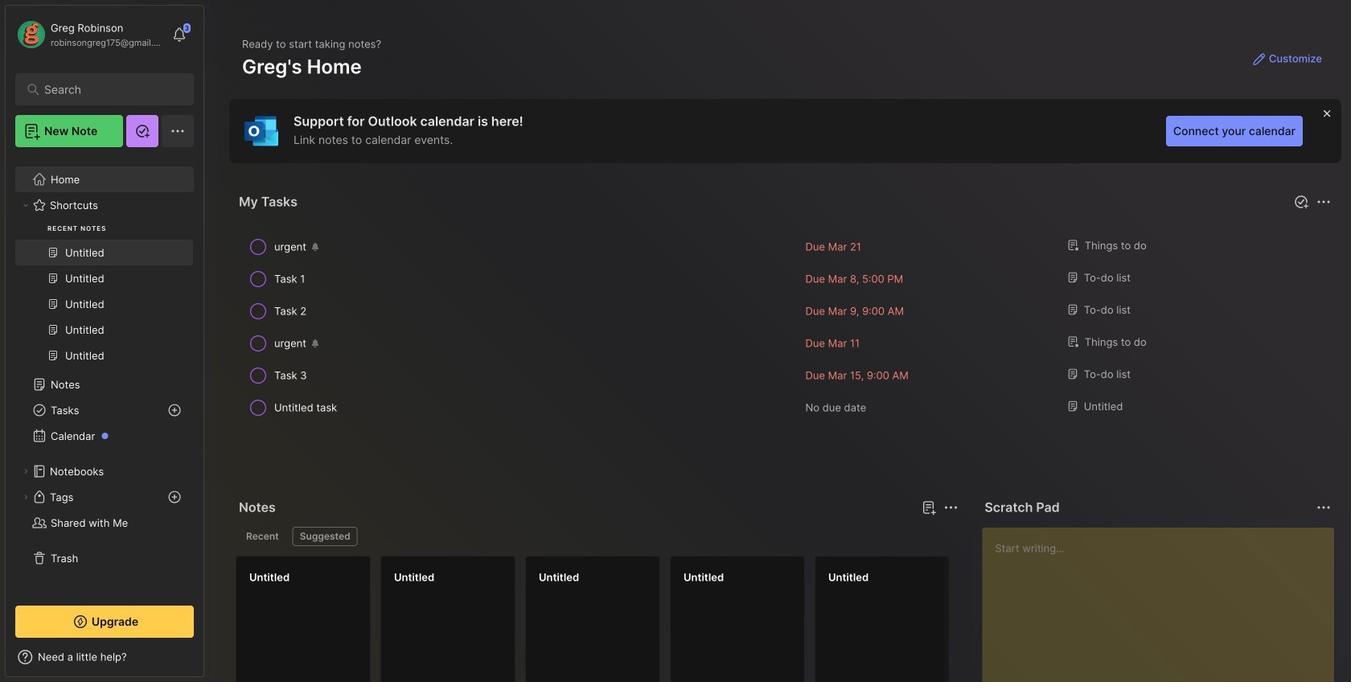 Task type: describe. For each thing, give the bounding box(es) containing it.
group inside main element
[[15, 120, 193, 378]]

none search field inside main element
[[44, 80, 173, 99]]

WHAT'S NEW field
[[6, 644, 204, 670]]

1 row group from the top
[[236, 231, 1335, 424]]

new task image
[[1294, 194, 1310, 210]]

Search text field
[[44, 82, 173, 97]]

main element
[[0, 0, 209, 682]]

click to collapse image
[[203, 652, 215, 672]]

0 vertical spatial more actions field
[[1313, 191, 1335, 213]]

0 horizontal spatial more actions field
[[940, 496, 962, 519]]

expand notebooks image
[[21, 467, 31, 476]]

2 row group from the top
[[236, 556, 1351, 682]]



Task type: vqa. For each thing, say whether or not it's contained in the screenshot.
"tree" in the main element
yes



Task type: locate. For each thing, give the bounding box(es) containing it.
More actions field
[[1313, 191, 1335, 213], [940, 496, 962, 519]]

0 vertical spatial row group
[[236, 231, 1335, 424]]

more actions image
[[941, 498, 961, 517]]

group
[[15, 120, 193, 378]]

Start writing… text field
[[995, 528, 1334, 682]]

1 horizontal spatial tab
[[293, 527, 358, 546]]

1 horizontal spatial more actions field
[[1313, 191, 1335, 213]]

more actions image
[[1314, 192, 1334, 212]]

1 tab from the left
[[239, 527, 286, 546]]

expand tags image
[[21, 492, 31, 502]]

Account field
[[15, 19, 164, 51]]

tree inside main element
[[6, 94, 204, 591]]

1 vertical spatial more actions field
[[940, 496, 962, 519]]

2 tab from the left
[[293, 527, 358, 546]]

None search field
[[44, 80, 173, 99]]

0 horizontal spatial tab
[[239, 527, 286, 546]]

row group
[[236, 231, 1335, 424], [236, 556, 1351, 682]]

tree
[[6, 94, 204, 591]]

tab
[[239, 527, 286, 546], [293, 527, 358, 546]]

tab list
[[239, 527, 956, 546]]

1 vertical spatial row group
[[236, 556, 1351, 682]]



